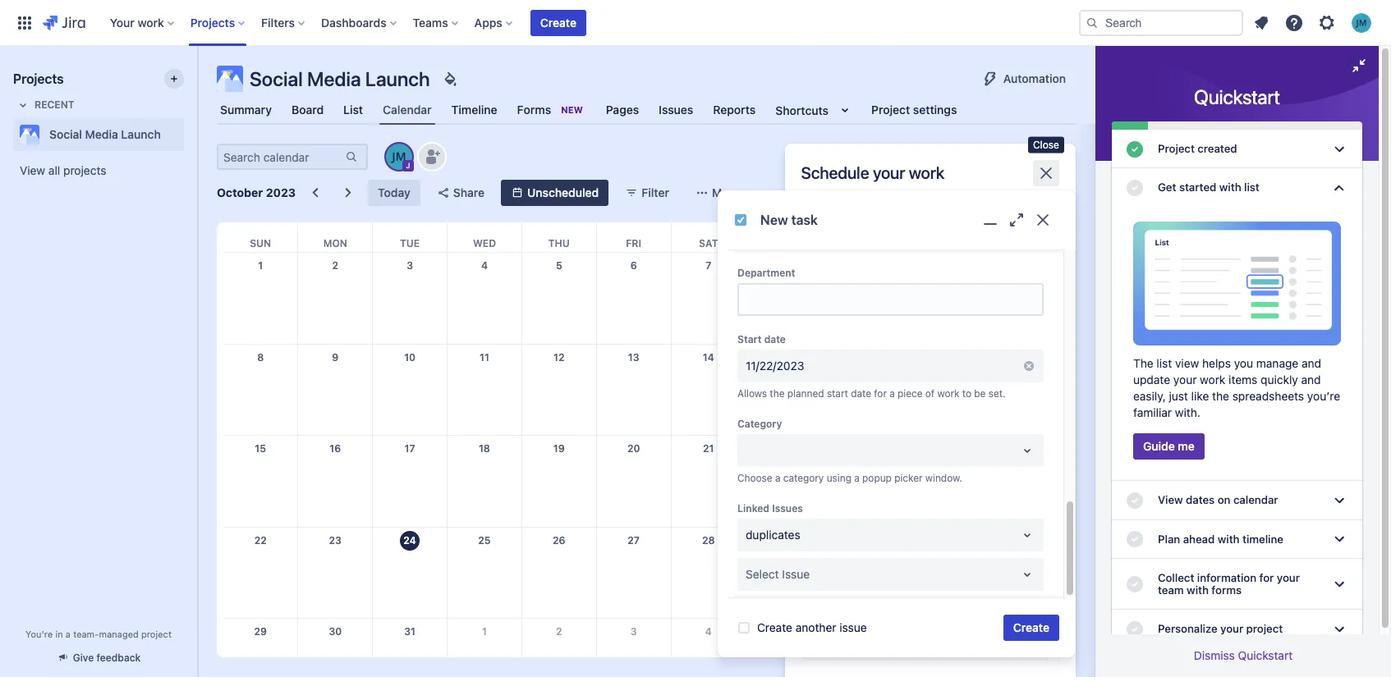 Task type: locate. For each thing, give the bounding box(es) containing it.
2 open image from the top
[[1018, 565, 1037, 585]]

be
[[974, 388, 986, 400]]

chevron image inside project created 'dropdown button'
[[1330, 139, 1350, 159]]

1 vertical spatial due
[[935, 524, 955, 538]]

launch up 'calendar'
[[365, 67, 430, 90]]

appswitcher icon image
[[15, 13, 35, 32]]

project right managed
[[141, 629, 172, 640]]

the right allows
[[770, 388, 785, 400]]

with right team
[[1187, 584, 1209, 597]]

view left 'all'
[[20, 163, 45, 177]]

work inside popup button
[[138, 15, 164, 29]]

work right your
[[138, 15, 164, 29]]

date right start
[[851, 388, 872, 400]]

0 vertical spatial 3 link
[[397, 253, 423, 279]]

sun
[[250, 237, 271, 250]]

information
[[1198, 572, 1257, 585]]

items down the you
[[1229, 373, 1258, 387]]

view dates on calendar button
[[1112, 482, 1363, 521]]

your up dismiss quickstart on the bottom right of the page
[[1221, 623, 1244, 636]]

0 vertical spatial chevron image
[[1330, 139, 1350, 159]]

1 link
[[247, 253, 274, 279], [471, 619, 498, 646]]

1 vertical spatial to
[[963, 388, 972, 400]]

1 down sun
[[258, 260, 263, 272]]

0 vertical spatial 1
[[258, 260, 263, 272]]

1 vertical spatial list
[[1157, 357, 1172, 371]]

dismiss
[[903, 559, 946, 573], [1194, 649, 1235, 663]]

0 vertical spatial 3
[[407, 260, 413, 272]]

the up update
[[1134, 357, 1154, 371]]

date right start on the right of page
[[764, 334, 786, 346]]

due right set
[[1024, 207, 1044, 221]]

dismiss inside button
[[903, 559, 946, 573]]

fri link
[[623, 223, 645, 252]]

1 horizontal spatial launch
[[365, 67, 430, 90]]

6 row from the top
[[223, 619, 746, 678]]

jira image
[[43, 13, 85, 32], [43, 13, 85, 32]]

start
[[738, 334, 762, 346]]

0 horizontal spatial 4 link
[[471, 253, 498, 279]]

1 vertical spatial items
[[845, 508, 874, 522]]

new right 'forms'
[[561, 104, 583, 115]]

pages
[[606, 103, 639, 117]]

projects up sidebar navigation image
[[190, 15, 235, 29]]

31 link
[[397, 619, 423, 646]]

1 row from the top
[[223, 223, 746, 253]]

items inside the items in this business project have been given a due date.
[[845, 508, 874, 522]]

banner
[[0, 0, 1392, 46]]

1 horizontal spatial 4
[[705, 626, 712, 638]]

2 vertical spatial with
[[1187, 584, 1209, 597]]

11 link
[[471, 345, 498, 371]]

been inside the items in this business project have been given a due date.
[[864, 524, 891, 538]]

0 vertical spatial 4
[[481, 260, 488, 272]]

checked image inside collect information for your team with forms dropdown button
[[1125, 575, 1145, 595]]

row containing sun
[[223, 223, 746, 253]]

0 horizontal spatial create
[[540, 15, 577, 29]]

checked image down guide
[[1125, 491, 1145, 511]]

unscheduled image
[[511, 186, 524, 200]]

1 vertical spatial open image
[[1018, 565, 1037, 585]]

for down the each
[[828, 223, 843, 237]]

2 vertical spatial for
[[1260, 572, 1274, 585]]

new left task
[[761, 212, 788, 227]]

0 horizontal spatial issues
[[659, 103, 694, 117]]

with right started
[[1220, 181, 1242, 194]]

social media launch up view all projects link
[[49, 127, 161, 141]]

0 vertical spatial the
[[1134, 357, 1154, 371]]

give feedback
[[73, 652, 141, 665]]

checked image for view
[[1125, 491, 1145, 511]]

1 horizontal spatial to
[[981, 207, 992, 221]]

open image for duplicates
[[1018, 526, 1037, 546]]

chevron image inside view dates on calendar dropdown button
[[1330, 491, 1350, 511]]

2 vertical spatial chevron image
[[1330, 620, 1350, 640]]

forms
[[517, 103, 551, 117]]

0 horizontal spatial view
[[20, 163, 45, 177]]

1 vertical spatial 1 link
[[471, 619, 498, 646]]

automation image
[[981, 69, 1000, 89]]

date inside the drag each item onto the calendar to set a due date for your work.
[[801, 223, 825, 237]]

2 row from the top
[[223, 253, 746, 344]]

0 vertical spatial open image
[[1018, 526, 1037, 546]]

14
[[703, 351, 714, 364]]

clear image
[[1023, 360, 1036, 373]]

a left team-
[[66, 629, 71, 640]]

row containing 1
[[223, 253, 746, 344]]

0 vertical spatial launch
[[365, 67, 430, 90]]

summary
[[220, 103, 272, 117]]

6 link
[[621, 253, 647, 279]]

collapse recent projects image
[[13, 95, 33, 115]]

and up you're
[[1302, 373, 1321, 387]]

chevron image for project created
[[1330, 139, 1350, 159]]

chevron image for list
[[1330, 178, 1350, 198]]

0 vertical spatial 1 link
[[247, 253, 274, 279]]

1 right 31
[[482, 626, 487, 638]]

media up list
[[307, 67, 361, 90]]

chevron image for your
[[1330, 575, 1350, 595]]

1 vertical spatial with
[[1218, 533, 1240, 546]]

set.
[[989, 388, 1006, 400]]

picker
[[895, 472, 923, 485]]

1 horizontal spatial 1
[[482, 626, 487, 638]]

Category text field
[[746, 443, 749, 459]]

3 checked image from the top
[[1125, 530, 1145, 550]]

summary link
[[217, 95, 275, 125]]

issues
[[659, 103, 694, 117], [772, 503, 803, 515]]

row containing 15
[[223, 436, 746, 527]]

3 for rightmost 3 link
[[631, 626, 637, 638]]

1 vertical spatial 1
[[482, 626, 487, 638]]

the
[[1134, 357, 1154, 371], [822, 508, 842, 522]]

date down drag
[[801, 223, 825, 237]]

checked image for collect
[[1125, 575, 1145, 595]]

today button
[[368, 180, 420, 206]]

projects up recent
[[13, 71, 64, 86]]

0 vertical spatial create button
[[531, 9, 586, 36]]

0 horizontal spatial calendar
[[932, 207, 978, 221]]

minimize image
[[981, 210, 1001, 230]]

in left this
[[877, 508, 886, 522]]

calendar right on
[[1234, 494, 1279, 507]]

2 chevron image from the top
[[1330, 491, 1350, 511]]

reports link
[[710, 95, 759, 125]]

3 row from the top
[[223, 344, 746, 436]]

3 chevron image from the top
[[1330, 620, 1350, 640]]

mon
[[323, 237, 347, 250]]

board
[[292, 103, 324, 117]]

project left "settings"
[[872, 103, 910, 117]]

1 vertical spatial create button
[[1004, 615, 1060, 642]]

work
[[138, 15, 164, 29], [909, 163, 945, 182], [1200, 373, 1226, 387], [938, 388, 960, 400], [839, 474, 876, 493]]

give feedback button
[[47, 645, 151, 672]]

next month image
[[339, 183, 358, 203]]

your inside "dropdown button"
[[1221, 623, 1244, 636]]

media up view all projects link
[[85, 127, 118, 141]]

1 horizontal spatial projects
[[190, 15, 235, 29]]

0 horizontal spatial projects
[[13, 71, 64, 86]]

project inside project settings link
[[872, 103, 910, 117]]

new task
[[761, 212, 818, 227]]

1 vertical spatial 4 link
[[696, 619, 722, 646]]

checked image left project created
[[1125, 139, 1145, 159]]

in right you're
[[55, 629, 63, 640]]

been up business
[[909, 474, 946, 493]]

list link
[[340, 95, 366, 125]]

tab list
[[207, 95, 1086, 125]]

date.
[[958, 524, 985, 538]]

list
[[1245, 181, 1260, 194], [1157, 357, 1172, 371]]

the inside the list view helps you manage and update your work items quickly and easily, just like the spreadsheets you're familiar with.
[[1213, 390, 1230, 404]]

0 horizontal spatial create button
[[531, 9, 586, 36]]

department
[[738, 267, 795, 279]]

minimize image
[[1350, 56, 1369, 76]]

12
[[554, 351, 565, 364]]

items down choose a category using a popup picker window.
[[845, 508, 874, 522]]

for left piece
[[874, 388, 887, 400]]

row containing 8
[[223, 344, 746, 436]]

dismiss quickstart link
[[1194, 649, 1293, 663]]

1 checked image from the top
[[1125, 139, 1145, 159]]

1 horizontal spatial been
[[909, 474, 946, 493]]

has
[[879, 474, 906, 493]]

with for started
[[1220, 181, 1242, 194]]

1 vertical spatial in
[[55, 629, 63, 640]]

the inside the list view helps you manage and update your work items quickly and easily, just like the spreadsheets you're familiar with.
[[1134, 357, 1154, 371]]

chevron image for personalize your project
[[1330, 620, 1350, 640]]

work right the "all"
[[839, 474, 876, 493]]

1 vertical spatial media
[[85, 127, 118, 141]]

dismiss down personalize your project
[[1194, 649, 1235, 663]]

2
[[332, 260, 338, 272], [556, 626, 562, 638]]

calendar inside the drag each item onto the calendar to set a due date for your work.
[[932, 207, 978, 221]]

project inside "dropdown button"
[[1247, 623, 1283, 636]]

2 horizontal spatial for
[[1260, 572, 1274, 585]]

project up get
[[1158, 142, 1195, 155]]

0 vertical spatial 2 link
[[322, 253, 349, 279]]

social
[[250, 67, 303, 90], [49, 127, 82, 141]]

0 horizontal spatial the
[[822, 508, 842, 522]]

0 horizontal spatial for
[[828, 223, 843, 237]]

project inside project created 'dropdown button'
[[1158, 142, 1195, 155]]

1 horizontal spatial media
[[307, 67, 361, 90]]

grid
[[223, 223, 746, 678]]

to left be
[[963, 388, 972, 400]]

checked image inside personalize your project "dropdown button"
[[1125, 620, 1145, 640]]

1 vertical spatial social media launch
[[49, 127, 161, 141]]

4 for the topmost 4 link
[[481, 260, 488, 272]]

checked image left personalize
[[1125, 620, 1145, 640]]

chevron image inside get started with list dropdown button
[[1330, 178, 1350, 198]]

created
[[1198, 142, 1238, 155]]

0 horizontal spatial list
[[1157, 357, 1172, 371]]

a down business
[[925, 524, 932, 538]]

with for ahead
[[1218, 533, 1240, 546]]

1 vertical spatial view
[[1158, 494, 1183, 507]]

create button inside primary element
[[531, 9, 586, 36]]

20 link
[[621, 436, 647, 463]]

0 vertical spatial in
[[877, 508, 886, 522]]

project up dismiss quickstart on the bottom right of the page
[[1247, 623, 1283, 636]]

3 link
[[397, 253, 423, 279], [621, 619, 647, 646]]

chevron image
[[1330, 178, 1350, 198], [1330, 491, 1350, 511], [1330, 575, 1350, 595]]

1 for the bottom 1 link
[[482, 626, 487, 638]]

wed
[[473, 237, 496, 250]]

issues inside tab list
[[659, 103, 694, 117]]

quickstart up project created 'dropdown button'
[[1194, 85, 1281, 108]]

0 horizontal spatial 2
[[332, 260, 338, 272]]

a right set
[[1014, 207, 1021, 221]]

0 horizontal spatial due
[[935, 524, 955, 538]]

view inside dropdown button
[[1158, 494, 1183, 507]]

with
[[1220, 181, 1242, 194], [1218, 533, 1240, 546], [1187, 584, 1209, 597]]

checked image inside project created 'dropdown button'
[[1125, 139, 1145, 159]]

calendar left minimize image
[[932, 207, 978, 221]]

apps
[[475, 15, 503, 29]]

0 horizontal spatial 3
[[407, 260, 413, 272]]

3 chevron image from the top
[[1330, 575, 1350, 595]]

in inside the items in this business project have been given a due date.
[[877, 508, 886, 522]]

1 vertical spatial calendar
[[1234, 494, 1279, 507]]

1 horizontal spatial create button
[[1004, 615, 1060, 642]]

0 horizontal spatial social
[[49, 127, 82, 141]]

checked image inside plan ahead with timeline "dropdown button"
[[1125, 530, 1145, 550]]

share button
[[427, 180, 495, 206]]

project for project created
[[1158, 142, 1195, 155]]

1 horizontal spatial the
[[1134, 357, 1154, 371]]

today
[[378, 186, 411, 200]]

new inside tab list
[[561, 104, 583, 115]]

your inside the list view helps you manage and update your work items quickly and easily, just like the spreadsheets you're familiar with.
[[1174, 373, 1197, 387]]

1 vertical spatial the
[[822, 508, 842, 522]]

launch left add to starred icon
[[121, 127, 161, 141]]

open image for select issue
[[1018, 565, 1037, 585]]

4 checked image from the top
[[1125, 620, 1145, 640]]

create inside primary element
[[540, 15, 577, 29]]

the for the items in this business project have been given a due date.
[[822, 508, 842, 522]]

0 vertical spatial checked image
[[1125, 178, 1145, 198]]

4
[[481, 260, 488, 272], [705, 626, 712, 638]]

view for view dates on calendar
[[1158, 494, 1183, 507]]

social up summary
[[250, 67, 303, 90]]

0 vertical spatial list
[[1245, 181, 1260, 194]]

1 horizontal spatial new
[[761, 212, 788, 227]]

and right manage
[[1302, 357, 1322, 371]]

project for the items in this business project have been given a due date.
[[962, 508, 999, 522]]

filters
[[261, 15, 295, 29]]

Search field
[[1079, 9, 1244, 36]]

been down this
[[864, 524, 891, 538]]

11
[[480, 351, 489, 364]]

your down the view
[[1174, 373, 1197, 387]]

quickstart down personalize your project
[[1238, 649, 1293, 663]]

start date
[[738, 334, 786, 346]]

issues up duplicates
[[772, 503, 803, 515]]

Search calendar text field
[[219, 145, 343, 168]]

row containing 22
[[223, 527, 746, 619]]

checked image left plan
[[1125, 530, 1145, 550]]

quickly
[[1261, 373, 1299, 387]]

business
[[912, 508, 959, 522]]

chevron image inside collect information for your team with forms dropdown button
[[1330, 575, 1350, 595]]

close
[[1033, 139, 1060, 151]]

window.
[[926, 472, 963, 485]]

1 link down sun
[[247, 253, 274, 279]]

manage
[[1257, 357, 1299, 371]]

to
[[981, 207, 992, 221], [963, 388, 972, 400]]

this
[[889, 508, 909, 522]]

5 row from the top
[[223, 527, 746, 619]]

1 vertical spatial launch
[[121, 127, 161, 141]]

new task image
[[734, 214, 748, 227]]

your inside collect information for your team with forms
[[1277, 572, 1300, 585]]

collect information for your team with forms button
[[1112, 559, 1363, 611]]

row
[[223, 223, 746, 253], [223, 253, 746, 344], [223, 344, 746, 436], [223, 436, 746, 527], [223, 527, 746, 619], [223, 619, 746, 678]]

dismiss down the given
[[903, 559, 946, 573]]

1 vertical spatial new
[[761, 212, 788, 227]]

work down helps
[[1200, 373, 1226, 387]]

issue
[[782, 568, 810, 582]]

1 vertical spatial checked image
[[1125, 575, 1145, 595]]

apps button
[[470, 9, 519, 36]]

shortcuts button
[[772, 95, 858, 125]]

project up date.
[[962, 508, 999, 522]]

1 horizontal spatial calendar
[[1234, 494, 1279, 507]]

0 horizontal spatial date
[[764, 334, 786, 346]]

go full screen image
[[1007, 210, 1027, 230]]

Search unscheduled items text field
[[803, 260, 1035, 283]]

Select Issue text field
[[746, 567, 749, 583]]

2 checked image from the top
[[1125, 491, 1145, 511]]

social down recent
[[49, 127, 82, 141]]

project inside the items in this business project have been given a due date.
[[962, 508, 999, 522]]

0 horizontal spatial project
[[141, 629, 172, 640]]

create for bottom create button
[[1014, 621, 1050, 635]]

1 horizontal spatial project
[[1158, 142, 1195, 155]]

1 horizontal spatial issues
[[772, 503, 803, 515]]

social media launch up list
[[250, 67, 430, 90]]

27
[[628, 534, 640, 547]]

the right like
[[1213, 390, 1230, 404]]

15 link
[[247, 436, 274, 463]]

chevron image inside personalize your project "dropdown button"
[[1330, 620, 1350, 640]]

projects
[[190, 15, 235, 29], [13, 71, 64, 86]]

0 horizontal spatial 1
[[258, 260, 263, 272]]

project settings
[[872, 103, 957, 117]]

chevron image
[[1330, 139, 1350, 159], [1330, 530, 1350, 550], [1330, 620, 1350, 640]]

for inside collect information for your team with forms
[[1260, 572, 1274, 585]]

task
[[792, 212, 818, 227]]

1 horizontal spatial date
[[801, 223, 825, 237]]

dashboards button
[[316, 9, 403, 36]]

1 link right 31 link
[[471, 619, 498, 646]]

checked image left team
[[1125, 575, 1145, 595]]

progress bar
[[1112, 122, 1363, 130]]

1 chevron image from the top
[[1330, 178, 1350, 198]]

to left set
[[981, 207, 992, 221]]

chevron image inside plan ahead with timeline "dropdown button"
[[1330, 530, 1350, 550]]

open image
[[1018, 441, 1037, 461]]

1 vertical spatial project
[[1158, 142, 1195, 155]]

create another issue
[[757, 621, 867, 635]]

for inside the drag each item onto the calendar to set a due date for your work.
[[828, 223, 843, 237]]

media
[[307, 67, 361, 90], [85, 127, 118, 141]]

view
[[20, 163, 45, 177], [1158, 494, 1183, 507]]

open image
[[1018, 526, 1037, 546], [1018, 565, 1037, 585]]

2 chevron image from the top
[[1330, 530, 1350, 550]]

due inside the drag each item onto the calendar to set a due date for your work.
[[1024, 207, 1044, 221]]

grid containing sun
[[223, 223, 746, 678]]

the down the "all"
[[822, 508, 842, 522]]

issues right pages
[[659, 103, 694, 117]]

1 vertical spatial dismiss
[[1194, 649, 1235, 663]]

due inside the items in this business project have been given a due date.
[[935, 524, 955, 538]]

chevron image for plan ahead with timeline
[[1330, 530, 1350, 550]]

for
[[828, 223, 843, 237], [874, 388, 887, 400], [1260, 572, 1274, 585]]

2 checked image from the top
[[1125, 575, 1145, 595]]

1 checked image from the top
[[1125, 178, 1145, 198]]

checked image inside get started with list dropdown button
[[1125, 178, 1145, 198]]

project created button
[[1112, 130, 1363, 169]]

with inside get started with list dropdown button
[[1220, 181, 1242, 194]]

notifications image
[[1252, 13, 1272, 32]]

help image
[[1285, 13, 1304, 32]]

0 horizontal spatial social media launch
[[49, 127, 161, 141]]

category
[[738, 418, 782, 430]]

launch
[[365, 67, 430, 90], [121, 127, 161, 141]]

1 vertical spatial and
[[1302, 373, 1321, 387]]

due down business
[[935, 524, 955, 538]]

a left piece
[[890, 388, 895, 400]]

1 open image from the top
[[1018, 526, 1037, 546]]

board link
[[288, 95, 327, 125]]

1 vertical spatial been
[[864, 524, 891, 538]]

0 horizontal spatial new
[[561, 104, 583, 115]]

checked image
[[1125, 178, 1145, 198], [1125, 575, 1145, 595]]

1 horizontal spatial for
[[874, 388, 887, 400]]

6
[[631, 260, 637, 272]]

1 horizontal spatial items
[[1229, 373, 1258, 387]]

checked image
[[1125, 139, 1145, 159], [1125, 491, 1145, 511], [1125, 530, 1145, 550], [1125, 620, 1145, 640]]

choose
[[738, 472, 773, 485]]

4 row from the top
[[223, 436, 746, 527]]

0 horizontal spatial dismiss
[[903, 559, 946, 573]]

list up update
[[1157, 357, 1172, 371]]

16
[[330, 443, 341, 455]]

your down item in the top of the page
[[846, 223, 869, 237]]

23 link
[[322, 528, 349, 554]]

work right of
[[938, 388, 960, 400]]

with right the ahead
[[1218, 533, 1240, 546]]

view left dates
[[1158, 494, 1183, 507]]

project settings link
[[868, 95, 961, 125]]

2 horizontal spatial create
[[1014, 621, 1050, 635]]

just
[[1169, 390, 1189, 404]]

the right the "onto"
[[912, 207, 929, 221]]

0 vertical spatial date
[[801, 223, 825, 237]]

the inside the items in this business project have been given a due date.
[[822, 508, 842, 522]]

the
[[912, 207, 929, 221], [770, 388, 785, 400], [1213, 390, 1230, 404]]

1 horizontal spatial due
[[1024, 207, 1044, 221]]

1 chevron image from the top
[[1330, 139, 1350, 159]]

with inside plan ahead with timeline "dropdown button"
[[1218, 533, 1240, 546]]

checked image left get
[[1125, 178, 1145, 198]]

timeline
[[1243, 533, 1284, 546]]

1 horizontal spatial 3
[[631, 626, 637, 638]]

your down 'timeline'
[[1277, 572, 1300, 585]]

0 horizontal spatial project
[[872, 103, 910, 117]]

banner containing your work
[[0, 0, 1392, 46]]

list down project created 'dropdown button'
[[1245, 181, 1260, 194]]

for down 'timeline'
[[1260, 572, 1274, 585]]

28
[[702, 534, 715, 547]]

0 vertical spatial issues
[[659, 103, 694, 117]]

to inside the drag each item onto the calendar to set a due date for your work.
[[981, 207, 992, 221]]

a right choose
[[775, 472, 781, 485]]

1 vertical spatial chevron image
[[1330, 491, 1350, 511]]



Task type: vqa. For each thing, say whether or not it's contained in the screenshot.


Task type: describe. For each thing, give the bounding box(es) containing it.
Department text field
[[739, 285, 1042, 315]]

your
[[110, 15, 135, 29]]

list inside the list view helps you manage and update your work items quickly and easily, just like the spreadsheets you're familiar with.
[[1157, 357, 1172, 371]]

29
[[254, 626, 267, 638]]

1 horizontal spatial 4 link
[[696, 619, 722, 646]]

dashboards
[[321, 15, 387, 29]]

your inside the drag each item onto the calendar to set a due date for your work.
[[846, 223, 869, 237]]

onto
[[885, 207, 909, 221]]

4 for the right 4 link
[[705, 626, 712, 638]]

of
[[926, 388, 935, 400]]

settings image
[[1318, 13, 1337, 32]]

schedule
[[801, 163, 869, 182]]

18
[[479, 443, 490, 455]]

close tooltip
[[1028, 137, 1064, 153]]

1 for 1 link to the left
[[258, 260, 263, 272]]

25 link
[[471, 528, 498, 554]]

shortcuts
[[776, 103, 829, 117]]

20
[[627, 443, 640, 455]]

new for new task
[[761, 212, 788, 227]]

1 vertical spatial projects
[[13, 71, 64, 86]]

1 vertical spatial issues
[[772, 503, 803, 515]]

team-
[[73, 629, 99, 640]]

choose a category using a popup picker window.
[[738, 472, 963, 485]]

9 link
[[322, 345, 349, 371]]

get started with list button
[[1112, 169, 1363, 207]]

calendar inside dropdown button
[[1234, 494, 1279, 507]]

set
[[995, 207, 1011, 221]]

0 horizontal spatial 1 link
[[247, 253, 274, 279]]

11/22/2023
[[746, 359, 805, 373]]

9
[[332, 351, 339, 364]]

create for create button within primary element
[[540, 15, 577, 29]]

forms
[[1212, 584, 1242, 597]]

0 horizontal spatial 2 link
[[322, 253, 349, 279]]

work up the drag each item onto the calendar to set a due date for your work.
[[909, 163, 945, 182]]

automation button
[[971, 66, 1076, 92]]

view dates on calendar
[[1158, 494, 1279, 507]]

chevron image for calendar
[[1330, 491, 1350, 511]]

managed
[[99, 629, 139, 640]]

on
[[1218, 494, 1231, 507]]

using
[[827, 472, 852, 485]]

list
[[343, 103, 363, 117]]

project for you're in a team-managed project
[[141, 629, 172, 640]]

projects
[[63, 163, 106, 177]]

you're
[[1308, 390, 1341, 404]]

timeline link
[[448, 95, 501, 125]]

timeline
[[451, 103, 497, 117]]

personalize your project button
[[1112, 611, 1363, 649]]

0 horizontal spatial launch
[[121, 127, 161, 141]]

discard & close image
[[1033, 210, 1053, 230]]

filter
[[642, 186, 669, 200]]

1 vertical spatial 2 link
[[546, 619, 572, 646]]

all work has been scheduled!
[[816, 474, 1032, 493]]

2 horizontal spatial date
[[851, 388, 872, 400]]

sidebar navigation image
[[179, 66, 215, 99]]

dismiss for dismiss
[[903, 559, 946, 573]]

dismiss for dismiss quickstart
[[1194, 649, 1235, 663]]

0 vertical spatial 4 link
[[471, 253, 498, 279]]

Linked Issues text field
[[746, 527, 749, 544]]

the for the list view helps you manage and update your work items quickly and easily, just like the spreadsheets you're familiar with.
[[1134, 357, 1154, 371]]

row containing 29
[[223, 619, 746, 678]]

projects inside dropdown button
[[190, 15, 235, 29]]

1 vertical spatial social
[[49, 127, 82, 141]]

add people image
[[422, 147, 442, 167]]

drag
[[801, 207, 827, 221]]

project for project settings
[[872, 103, 910, 117]]

helps
[[1203, 357, 1231, 371]]

started
[[1180, 181, 1217, 194]]

given
[[894, 524, 922, 538]]

linked issues
[[738, 503, 803, 515]]

tue link
[[397, 223, 423, 252]]

add to starred image
[[179, 125, 199, 145]]

settings
[[913, 103, 957, 117]]

0 vertical spatial and
[[1302, 357, 1322, 371]]

8 link
[[247, 345, 274, 371]]

previous month image
[[306, 183, 325, 203]]

checked image for project
[[1125, 139, 1145, 159]]

24
[[404, 534, 416, 547]]

the inside the drag each item onto the calendar to set a due date for your work.
[[912, 207, 929, 221]]

reports
[[713, 103, 756, 117]]

31
[[404, 626, 416, 638]]

tab list containing calendar
[[207, 95, 1086, 125]]

17
[[405, 443, 415, 455]]

dates
[[1186, 494, 1215, 507]]

primary element
[[10, 0, 1079, 46]]

projects button
[[185, 9, 251, 36]]

view for view all projects
[[20, 163, 45, 177]]

give
[[73, 652, 94, 665]]

close image
[[1037, 163, 1056, 183]]

your profile and settings image
[[1352, 13, 1372, 32]]

1 vertical spatial for
[[874, 388, 887, 400]]

1 vertical spatial 2
[[556, 626, 562, 638]]

create project image
[[168, 72, 181, 85]]

0 vertical spatial media
[[307, 67, 361, 90]]

unscheduled button
[[501, 180, 609, 206]]

1 horizontal spatial 3 link
[[621, 619, 647, 646]]

view
[[1175, 357, 1200, 371]]

checked image for get
[[1125, 178, 1145, 198]]

automation
[[1004, 71, 1066, 85]]

2023
[[266, 186, 296, 200]]

dismiss quickstart
[[1194, 649, 1293, 663]]

1 horizontal spatial create
[[757, 621, 793, 635]]

27 link
[[621, 528, 647, 554]]

me
[[1178, 440, 1195, 454]]

new for new
[[561, 104, 583, 115]]

0 vertical spatial quickstart
[[1194, 85, 1281, 108]]

search image
[[1086, 16, 1099, 29]]

you're
[[26, 629, 53, 640]]

category
[[783, 472, 824, 485]]

jeremy miller image
[[386, 144, 412, 170]]

0 horizontal spatial the
[[770, 388, 785, 400]]

more
[[712, 186, 740, 200]]

each
[[830, 207, 856, 221]]

allows the planned start date for a piece of work to be set.
[[738, 388, 1006, 400]]

duplicates
[[746, 528, 801, 542]]

a inside the drag each item onto the calendar to set a due date for your work.
[[1014, 207, 1021, 221]]

0 horizontal spatial 3 link
[[397, 253, 423, 279]]

with inside collect information for your team with forms
[[1187, 584, 1209, 597]]

checked image for plan
[[1125, 530, 1145, 550]]

0 vertical spatial social media launch
[[250, 67, 430, 90]]

3 for the leftmost 3 link
[[407, 260, 413, 272]]

22
[[254, 534, 267, 547]]

set background color image
[[440, 69, 460, 89]]

a inside the items in this business project have been given a due date.
[[925, 524, 932, 538]]

0 vertical spatial been
[[909, 474, 946, 493]]

october 2023
[[217, 186, 296, 200]]

filters button
[[256, 9, 311, 36]]

guide
[[1143, 440, 1175, 454]]

familiar
[[1134, 406, 1172, 420]]

your up the "onto"
[[873, 163, 905, 182]]

19
[[554, 443, 565, 455]]

a right using
[[854, 472, 860, 485]]

with.
[[1175, 406, 1201, 420]]

items inside the list view helps you manage and update your work items quickly and easily, just like the spreadsheets you're familiar with.
[[1229, 373, 1258, 387]]

list inside dropdown button
[[1245, 181, 1260, 194]]

26 link
[[546, 528, 572, 554]]

spreadsheets
[[1233, 390, 1305, 404]]

view all projects link
[[13, 156, 184, 186]]

issues link
[[656, 95, 697, 125]]

update
[[1134, 373, 1171, 387]]

30 link
[[322, 619, 349, 646]]

1 vertical spatial date
[[764, 334, 786, 346]]

popup
[[863, 472, 892, 485]]

23
[[329, 534, 342, 547]]

1 vertical spatial quickstart
[[1238, 649, 1293, 663]]

start
[[827, 388, 848, 400]]

17 link
[[397, 436, 423, 463]]

you
[[1234, 357, 1254, 371]]

work inside the list view helps you manage and update your work items quickly and easily, just like the spreadsheets you're familiar with.
[[1200, 373, 1226, 387]]

28 link
[[696, 528, 722, 554]]

0 vertical spatial 2
[[332, 260, 338, 272]]

plan
[[1158, 533, 1181, 546]]

collect
[[1158, 572, 1195, 585]]

1 horizontal spatial social
[[250, 67, 303, 90]]

feedback
[[97, 652, 141, 665]]

checked image for personalize
[[1125, 620, 1145, 640]]

30
[[329, 626, 342, 638]]



